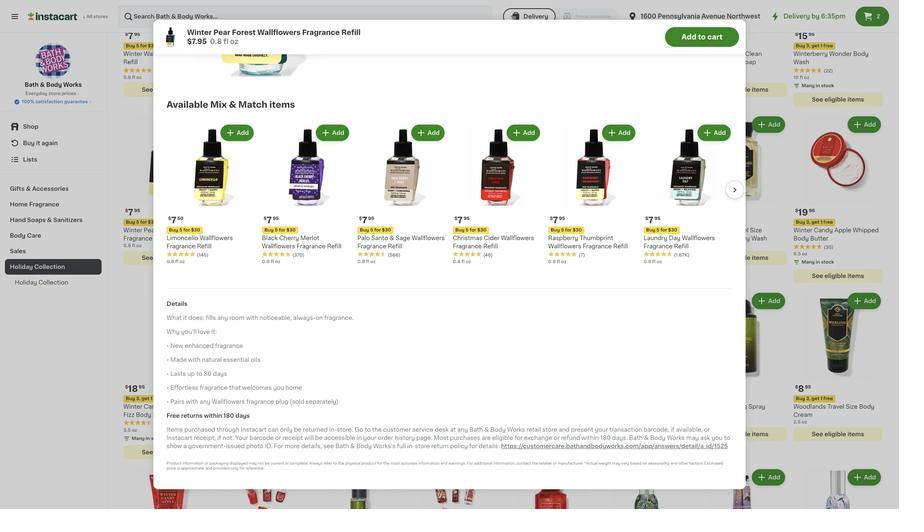 Task type: describe. For each thing, give the bounding box(es) containing it.
laundry
[[644, 235, 668, 241]]

hydration inside buy 3, get 1 free winter candy apple ultimate hydration body cream
[[315, 412, 344, 418]]

(16) 8 oz
[[411, 422, 450, 433]]

2 vertical spatial fragrance
[[246, 399, 274, 405]]

17 up • pairs with any wallflowers fragrance plug (sold separately)
[[224, 385, 233, 393]]

1 vertical spatial your
[[595, 427, 608, 433]]

fl inside winterberry wonder fine fragrance mist 8 fl oz many in stock
[[319, 243, 322, 248]]

page.
[[416, 436, 433, 441]]

0.8 for winter wallflowers fragrance refill
[[123, 75, 131, 80]]

details,
[[301, 444, 322, 450]]

1 horizontal spatial works
[[507, 427, 525, 433]]

1 up "butter"
[[821, 220, 823, 225]]

apple inside buy 3, get 1 free winter candy apple ultimate hydration body cream
[[356, 404, 373, 410]]

8 oz for winterberry ice signature single wick candle
[[602, 243, 612, 248]]

fragrance inside winterberry wonder fine fragrance mist 8 fl oz many in stock
[[315, 236, 344, 241]]

current
[[271, 462, 284, 466]]

14.5 oz
[[315, 75, 331, 80]]

fragrance inside laundry day wallflowers fragrance refill
[[644, 244, 673, 249]]

raspberry thumbprint wallflowers fragrance refill
[[548, 235, 628, 249]]

2 horizontal spatial store
[[543, 427, 558, 433]]

payments
[[616, 23, 645, 29]]

fragrance inside christmas cider wallflowers fragrance refill
[[453, 244, 482, 249]]

wick inside 17 winterberry ice signature single wick candle
[[622, 227, 636, 233]]

26
[[320, 32, 331, 40]]

all
[[86, 14, 92, 19]]

many in stock up the return
[[419, 436, 451, 441]]

mist inside winter candy apple travel size fine fragrance mist
[[468, 236, 481, 241]]

& right gifts
[[26, 186, 31, 192]]

most
[[434, 436, 449, 441]]

fragrance inside palo santo & sage wallflowers fragrance refill
[[358, 244, 387, 249]]

3- inside the winter pear forest 3-wick candle
[[370, 51, 376, 57]]

1 up pocketbac
[[224, 32, 228, 40]]

7 for winter pear forest wallflowers fragrance refill
[[128, 208, 133, 217]]

1 up winterberry wonder body wash
[[821, 44, 823, 48]]

see eligible items for winter pear forest wallflowers fragrance refill
[[142, 255, 194, 261]]

17 up black cherry merlot wallflowers fragrance refill
[[320, 208, 329, 217]]

home fragrance link
[[5, 197, 102, 212]]

for inside product information or packaging displayed may not be current or complete. always refer to the physical product for the most accurate information and warnings. for additional information, contact the retailer or manufacturer. *actual weight may vary based on seasonality and other factors. estimated price is approximate and provided only for reference.
[[467, 462, 473, 466]]

6.5 oz
[[794, 252, 808, 256]]

eligible for winter candy apple whipped body butter
[[825, 273, 847, 279]]

oz inside winterberry wonder fine fragrance mist 8 fl oz many in stock
[[323, 243, 329, 248]]

pear for winter pear forest 3-wick candle
[[335, 51, 348, 57]]

1 horizontal spatial instacart
[[241, 427, 267, 433]]

woodlands for woodlands 3-in-1 hair, face & body wash
[[219, 227, 252, 233]]

7 for raspberry thumbprint wallflowers fragrance refill
[[553, 216, 558, 225]]

8 inside (16) 8 oz
[[411, 428, 414, 433]]

for for limoncello wallflowers fragrance refill
[[183, 228, 190, 232]]

any inside items purchased through instacart can only be returned in-store. go to the customer service desk at any bath & body works retail store and present your transaction barcode, if available, or instacart receipt, if not. your barcode or receipt will be accessible in your order history page. most purchases are eligible for exchange or refund within 180 days. bath & body works may ask you to show a government-issued photo id. for more details, see bath & body works's full in-store return policy for details:
[[458, 427, 468, 433]]

$ 15 95
[[795, 32, 815, 40]]

0 vertical spatial fragrance
[[215, 343, 243, 349]]

(1.67k)
[[674, 253, 690, 258]]

0 horizontal spatial within
[[204, 413, 222, 419]]

1 horizontal spatial 4
[[711, 44, 714, 48]]

displayed
[[230, 462, 248, 466]]

95 for winterberry wonder body wash
[[809, 32, 815, 37]]

body inside woodlands 3-in-1 hair, face & body wash
[[219, 236, 235, 241]]

1 vertical spatial fragrance
[[200, 385, 228, 391]]

buy down $ 8 95
[[796, 396, 805, 401]]

to right ask
[[724, 436, 730, 441]]

bath down transaction at the right of the page
[[629, 436, 643, 441]]

only inside items purchased through instacart can only be returned in-store. go to the customer service desk at any bath & body works retail store and present your transaction barcode, if available, or instacart receipt, if not. your barcode or receipt will be accessible in your order history page. most purchases are eligible for exchange or refund within 180 days. bath & body works may ask you to show a government-issued photo id. for more details, see bath & body works's full in-store return policy for details:
[[280, 427, 293, 433]]

wallflowers inside laundry day wallflowers fragrance refill
[[682, 235, 715, 241]]

0.8 for limoncello wallflowers fragrance refill
[[167, 260, 174, 264]]

or left refund
[[554, 436, 560, 441]]

soaps
[[27, 217, 46, 223]]

bath up are
[[470, 427, 483, 433]]

winter for winter signature single wick candle
[[507, 219, 525, 225]]

& up everyday on the top left of page
[[40, 82, 45, 88]]

winter pear forest 3-wick candle
[[315, 51, 390, 65]]

add to cart button
[[665, 27, 739, 47]]

the left 'most'
[[384, 462, 390, 466]]

see eligible items down retail on the right bottom of page
[[525, 440, 577, 445]]

product group containing ★★★★★
[[507, 291, 596, 450]]

bath & body works link
[[25, 43, 82, 89]]

$ 8 95
[[795, 385, 811, 393]]

0 horizontal spatial of
[[647, 23, 653, 29]]

woodlands for woodlands travel size moisturizing body wash
[[698, 227, 731, 233]]

see eligible items for winter gentle & clean foaming hand soap
[[716, 87, 769, 93]]

fl inside winter pear forest wallflowers fragrance refill $7.95 0.8 fl oz
[[224, 38, 228, 45]]

• for • pairs with any wallflowers fragrance plug (sold separately)
[[167, 399, 169, 405]]

• pairs with any wallflowers fragrance plug (sold separately)
[[167, 399, 339, 405]]

get inside buy 3, get 1 free winter candy apple ultimate hydration body cream
[[333, 396, 341, 401]]

see eligible items for woodlands travel size moisturizing body wash
[[716, 255, 769, 261]]

cider
[[484, 235, 500, 241]]

woodlands inside woodlands travel size body cream 2.5 oz
[[794, 404, 826, 410]]

issued
[[226, 444, 245, 450]]

bath up everyday on the top left of page
[[25, 82, 39, 88]]

2 vertical spatial your
[[363, 436, 376, 441]]

with up • lasts up to 30 days
[[188, 357, 200, 363]]

many inside winterberry ice single pocketbac 1 fl oz many in stock
[[227, 67, 240, 72]]

available mix & match items
[[167, 100, 295, 109]]

guarantee for 100% satisfaction guarantee
[[64, 100, 88, 104]]

product group containing 15
[[794, 0, 883, 107]]

delivery by 6:35pm
[[784, 13, 846, 19]]

wick inside the winter signature single wick candle
[[575, 219, 589, 225]]

the inside items purchased through instacart can only be returned in-store. go to the customer service desk at any bath & body works retail store and present your transaction barcode, if available, or instacart receipt, if not. your barcode or receipt will be accessible in your order history page. most purchases are eligible for exchange or refund within 180 days. bath & body works may ask you to show a government-issued photo id. for more details, see bath & body works's full in-store return policy for details:
[[372, 427, 382, 433]]

0 vertical spatial if
[[671, 427, 675, 433]]

items for winter pear forest wallflowers fragrance refill
[[178, 255, 194, 261]]

3, for 15
[[807, 44, 811, 48]]

avenue
[[702, 13, 726, 19]]

size inside winter candy apple travel size fine fragrance mist
[[411, 236, 423, 241]]

0 horizontal spatial works
[[63, 82, 82, 88]]

see for woodlands body spray
[[716, 431, 728, 437]]

or down can
[[275, 436, 281, 441]]

4 interest-free payments of $1.99 with klarna .
[[573, 23, 705, 29]]

what it does: fills any room with noticeable, always-on fragrance.
[[167, 315, 354, 321]]

delivery by 6:35pm link
[[771, 12, 846, 21]]

desk
[[435, 427, 449, 433]]

$ inside $ 8 95
[[795, 385, 799, 389]]

sales link
[[5, 244, 102, 259]]

$ 7 95 for laundry day wallflowers fragrance refill
[[646, 216, 661, 225]]

interest-
[[579, 23, 603, 29]]

7 for black cherry merlot wallflowers fragrance refill
[[267, 216, 272, 225]]

history
[[395, 436, 415, 441]]

1 inside woodlands 3-in-1 hair, face & body wash
[[267, 227, 269, 233]]

purchases
[[450, 436, 480, 441]]

see eligible items button for woodlands travel size body cream
[[794, 427, 883, 441]]

see eligible items button down retail on the right bottom of page
[[507, 436, 596, 450]]

fragrance inside winter pear forest wallflowers fragrance refill 0.8 fl oz
[[123, 236, 152, 241]]

wick inside the winter pear forest 3-wick candle
[[376, 51, 390, 57]]

citrus
[[431, 51, 449, 57]]

3, inside buy 3, get 1 free winter candy apple ultimate hydration body cream
[[328, 396, 332, 401]]

made
[[170, 357, 187, 363]]

winter pear forest wallflowers fragrance refill $7.95 0.8 fl oz
[[187, 29, 361, 45]]

14.5 inside woodlands 3-wick candle 14.5 oz
[[507, 59, 516, 63]]

3, for 19
[[807, 220, 811, 225]]

(370)
[[293, 253, 304, 258]]

item carousel region
[[155, 120, 744, 269]]

for down displayed at bottom left
[[240, 467, 245, 471]]

or right current
[[285, 462, 289, 466]]

many in stock for 17
[[227, 436, 260, 441]]

new
[[170, 343, 183, 349]]

guarantee for 100% satisfaction guarantee place your order with peace of mind.
[[658, 40, 688, 46]]

in inside winterberry wonder fine fragrance mist 8 fl oz many in stock
[[337, 252, 342, 256]]

northwest
[[727, 13, 761, 19]]

& down "accessible"
[[350, 444, 355, 450]]

candy inside buy 3, get 1 free winter candy apple ultimate hydration body cream
[[335, 404, 354, 410]]

winter for winter pear forest wallflowers fragrance refill $7.95 0.8 fl oz
[[187, 29, 212, 36]]

with for $1.99
[[671, 23, 683, 29]]

refill inside winter wallflowers fragrance refill
[[123, 59, 138, 65]]

buy 5 for $30 for winter pear forest wallflowers fragrance refill
[[126, 220, 157, 225]]

1 horizontal spatial any
[[217, 315, 228, 321]]

18
[[128, 385, 138, 393]]

0.8 inside winter pear forest wallflowers fragrance refill $7.95 0.8 fl oz
[[210, 38, 222, 45]]

wash inside woodlands travel size moisturizing body wash
[[752, 236, 768, 241]]

2
[[877, 14, 881, 19]]

always
[[310, 462, 323, 466]]

see eligible items button for winterberry wonder body wash
[[794, 93, 883, 107]]

0 horizontal spatial instacart
[[167, 436, 192, 441]]

oz inside winter pear forest wallflowers fragrance refill 0.8 fl oz
[[136, 243, 142, 248]]

gel
[[441, 59, 451, 65]]

get for 15
[[812, 44, 820, 48]]

8 down free returns within 180 days
[[219, 428, 222, 433]]

$ 7 95 for christmas cider wallflowers fragrance refill
[[455, 216, 470, 225]]

woodlands inside woodlands 3-wick candle 14.5 oz
[[507, 51, 539, 57]]

2 horizontal spatial be
[[315, 436, 323, 441]]

palo
[[358, 235, 370, 241]]

1 up woodlands travel size body cream 2.5 oz
[[821, 396, 823, 401]]

many up see
[[323, 436, 336, 441]]

room
[[229, 315, 245, 321]]

17 up the winter signature single wick candle
[[511, 208, 520, 217]]

& inside woodlands 3-in-1 hair, face & body wash
[[301, 227, 305, 233]]

winterberry for winterberry wonder ultimate hydration body cream
[[219, 404, 254, 410]]

and left warnings.
[[441, 462, 448, 466]]

or right retailer
[[553, 462, 557, 466]]

sanitizers
[[53, 217, 83, 223]]

$ 17
[[317, 208, 329, 217]]

see eligible items button for winterberry wonder ultimate hydration body cream
[[219, 445, 308, 459]]

see eligible items button up warnings.
[[411, 445, 500, 459]]

signature inside the winter signature single wick candle
[[527, 219, 555, 225]]

go
[[355, 427, 363, 433]]

retailer
[[539, 462, 552, 466]]

all stores link
[[28, 5, 109, 28]]

8 up the 2.5
[[799, 385, 804, 393]]

and inside items purchased through instacart can only be returned in-store. go to the customer service desk at any bath & body works retail store and present your transaction barcode, if available, or instacart receipt, if not. your barcode or receipt will be accessible in your order history page. most purchases are eligible for exchange or refund within 180 days. bath & body works may ask you to show a government-issued photo id. for more details, see bath & body works's full in-store return policy for details:
[[559, 427, 570, 433]]

buy 3, get 1 free for 8
[[796, 396, 833, 401]]

$ inside $ 1 95
[[221, 32, 224, 37]]

0 vertical spatial you
[[273, 385, 284, 391]]

0 horizontal spatial hand
[[10, 217, 26, 223]]

see for winter wallflowers fragrance refill
[[142, 87, 153, 93]]

winterberry for winterberry ice single pocketbac 1 fl oz many in stock
[[219, 43, 254, 49]]

buy 5 for $30 for limoncello wallflowers fragrance refill
[[169, 228, 200, 232]]

see eligible items up warnings.
[[429, 450, 482, 455]]

weight
[[599, 462, 612, 466]]

0.8 for palo santo & sage wallflowers fragrance refill
[[358, 260, 365, 264]]

receipt,
[[194, 436, 216, 441]]

$ inside $ 17
[[317, 209, 320, 213]]

cream inside buy 3, get 1 free winter candy apple ultimate hydration body cream
[[362, 412, 381, 418]]

ultimate inside buy 3, get 1 free winter candy apple ultimate hydration body cream
[[374, 404, 399, 410]]

for for laundry day wallflowers fragrance refill
[[661, 228, 667, 232]]

15
[[799, 32, 808, 40]]

buy 3, get 1 free for 15
[[796, 44, 833, 48]]

on inside product information or packaging displayed may not be current or complete. always refer to the physical product for the most accurate information and warnings. for additional information, contact the retailer or manufacturer. *actual weight may vary based on seasonality and other factors. estimated price is approximate and provided only for reference.
[[643, 462, 648, 466]]

wallflowers inside raspberry thumbprint wallflowers fragrance refill
[[548, 244, 582, 249]]

the left retailer
[[532, 462, 538, 466]]

approximate
[[181, 467, 204, 471]]

ice inside winterberry ice single pocketbac 1 fl oz many in stock
[[255, 43, 264, 49]]

to right up
[[196, 371, 202, 377]]

see eligible items for winterberry wonder body wash
[[812, 97, 865, 102]]

candle inside the winter pear forest 3-wick candle
[[315, 59, 336, 65]]

hand soaps & sanitizers link
[[5, 212, 102, 228]]

winter candy apple travel size fine fragrance mist
[[411, 227, 487, 241]]

items for winter gentle & clean foaming hand soap
[[752, 87, 769, 93]]

1 information from the left
[[182, 462, 204, 466]]

a
[[183, 444, 187, 450]]

free inside buy 3, get 1 free winter candy apple ultimate hydration body cream
[[345, 396, 355, 401]]

$ 7 95 for winter wallflowers fragrance refill
[[125, 32, 140, 40]]

oz inside woodlands travel size body cream 2.5 oz
[[802, 420, 808, 424]]

other
[[679, 462, 689, 466]]

1 vertical spatial in-
[[329, 427, 337, 433]]

(7)
[[579, 253, 585, 258]]

stock inside winterberry wonder fine fragrance mist 8 fl oz many in stock
[[343, 252, 356, 256]]

$ 17 95 for winter
[[508, 208, 527, 217]]

winter for winter candy apple whipped body butter
[[794, 227, 813, 233]]

welcomes
[[242, 385, 272, 391]]

or up ask
[[704, 427, 710, 433]]

items
[[167, 427, 183, 433]]

refill inside palo santo & sage wallflowers fragrance refill
[[388, 244, 403, 249]]

(9) for 18
[[154, 422, 160, 426]]

candy for butter
[[814, 227, 833, 233]]

always-
[[293, 315, 316, 321]]

additional
[[474, 462, 493, 466]]

with up returns
[[186, 399, 198, 405]]

free for 8
[[824, 396, 833, 401]]

free for 19
[[824, 220, 833, 225]]

$ 17 95 for buy
[[221, 385, 240, 393]]

or left "packaging"
[[205, 462, 208, 466]]

$ 1 95
[[221, 32, 235, 40]]

cologne
[[636, 51, 661, 57]]

that
[[229, 385, 241, 391]]

2 vertical spatial in-
[[408, 444, 415, 450]]

many inside winterberry wonder fine fragrance mist 8 fl oz many in stock
[[323, 252, 336, 256]]

and down "packaging"
[[205, 467, 212, 471]]

0 horizontal spatial may
[[249, 462, 257, 466]]

0 horizontal spatial store
[[48, 91, 61, 96]]

candy for fine
[[431, 227, 450, 233]]

(103)
[[537, 237, 548, 241]]

many in stock down store.
[[323, 436, 356, 441]]

buy up winter pear forest wallflowers fragrance refill 0.8 fl oz
[[126, 220, 135, 225]]

wallflowers inside christmas cider wallflowers fragrance refill
[[501, 235, 534, 241]]

2 vertical spatial store
[[415, 444, 430, 450]]

wonder inside winterberry wonder fine fragrance mist 8 fl oz many in stock
[[351, 227, 373, 233]]

up
[[187, 371, 195, 377]]

items for woodlands travel size moisturizing body wash
[[752, 255, 769, 261]]

for down purchases
[[470, 444, 478, 450]]

many down 6.5 oz
[[802, 260, 815, 264]]

collection for 1st holiday collection link from the top of the page
[[34, 264, 65, 270]]

instacart logo image
[[28, 12, 77, 21]]

items for woodlands body spray
[[752, 431, 769, 437]]

essential
[[223, 357, 249, 363]]

95 for winter gentle & clean foaming hand soap
[[709, 32, 715, 37]]

single for signature
[[556, 219, 574, 225]]

product group containing 8
[[794, 291, 883, 441]]

& right mix
[[229, 100, 236, 109]]

95 up the winter signature single wick candle
[[521, 209, 527, 213]]

in inside items purchased through instacart can only be returned in-store. go to the customer service desk at any bath & body works retail store and present your transaction barcode, if available, or instacart receipt, if not. your barcode or receipt will be accessible in your order history page. most purchases are eligible for exchange or refund within 180 days. bath & body works may ask you to show a government-issued photo id. for more details, see bath & body works's full in-store return policy for details:
[[357, 436, 362, 441]]

product group containing winter candy apple travel size fine fragrance mist
[[411, 115, 500, 283]]

(145)
[[197, 253, 208, 258]]

8 up details, on the left bottom
[[315, 428, 318, 433]]

apple for shimmer
[[164, 404, 181, 410]]

body inside button
[[732, 404, 747, 410]]

see for woodlands travel size body cream
[[812, 431, 824, 437]]

service type group
[[503, 8, 618, 25]]

95 for black cherry merlot wallflowers fragrance refill
[[273, 216, 279, 221]]

0 vertical spatial days
[[213, 371, 227, 377]]

clean
[[746, 51, 762, 57]]

home
[[10, 202, 28, 207]]

barcode
[[250, 436, 274, 441]]

pear for winter pear forest wallflowers fragrance refill $7.95 0.8 fl oz
[[214, 29, 230, 36]]

$ 7 95 for winter pear forest wallflowers fragrance refill
[[125, 208, 140, 217]]

free left payments
[[603, 23, 615, 29]]

100% for 100% satisfaction guarantee place your order with peace of mind.
[[604, 40, 620, 46]]

mind.
[[679, 48, 695, 54]]

& up are
[[485, 427, 489, 433]]

1 holiday collection link from the top
[[5, 259, 102, 275]]

free
[[167, 413, 180, 419]]

buy up lists
[[23, 140, 35, 146]]

the left physical
[[338, 462, 344, 466]]

eligible up warnings.
[[442, 450, 464, 455]]

5 for winter pear forest wallflowers fragrance refill
[[136, 220, 139, 225]]

see eligible items for winter wallflowers fragrance refill
[[142, 87, 194, 93]]

winterberry for winterberry wonder body wash
[[794, 51, 828, 57]]

& inside palo santo & sage wallflowers fragrance refill
[[390, 235, 394, 241]]

provided
[[213, 467, 230, 471]]

refill inside the limoncello wallflowers fragrance refill
[[197, 244, 212, 249]]

0.8 for laundry day wallflowers fragrance refill
[[644, 260, 652, 264]]

1 inside buy 3, get 1 free winter candy apple ultimate hydration body cream
[[342, 396, 344, 401]]

product group containing 19
[[794, 115, 883, 283]]

17 inside 17 winterberry ice signature single wick candle
[[607, 208, 616, 217]]

eligible for winterberry wonder ultimate hydration body cream
[[250, 450, 272, 455]]

many up issued
[[227, 436, 240, 441]]

50
[[177, 216, 184, 221]]

winter inside buy 3, get 1 free winter candy apple ultimate hydration body cream
[[315, 404, 334, 410]]

holiday for 2nd holiday collection link from the top
[[15, 280, 37, 286]]

$ inside $ 18 95
[[125, 385, 128, 389]]

plug
[[276, 399, 288, 405]]

0 vertical spatial 4
[[573, 23, 577, 29]]

items for winter wallflowers fragrance refill
[[178, 87, 194, 93]]

$ 7 95 for black cherry merlot wallflowers fragrance refill
[[264, 216, 279, 225]]

refill inside winter pear forest wallflowers fragrance refill $7.95 0.8 fl oz
[[342, 29, 361, 36]]

product group containing see eligible items
[[411, 291, 500, 459]]

$30 for christmas cider wallflowers fragrance refill
[[478, 228, 487, 232]]

see eligible items for winter candy apple shimmer fizz body lotion
[[142, 450, 194, 455]]

buy inside buy 3, get 1 free winter candy apple ultimate hydration body cream
[[317, 396, 327, 401]]

hand soaps & sanitizers
[[10, 217, 83, 223]]

stores
[[93, 14, 108, 19]]

1 up the winter candy apple shimmer fizz body lotion
[[150, 396, 152, 401]]

fizz
[[123, 412, 135, 418]]

& right the soaps
[[47, 217, 52, 223]]

100% for 100% satisfaction guarantee
[[22, 100, 34, 104]]

8 left retail on the right bottom of page
[[507, 428, 510, 433]]

1 vertical spatial any
[[200, 399, 210, 405]]

bath down "accessible"
[[336, 444, 349, 450]]

in- inside woodlands 3-in-1 hair, face & body wash
[[259, 227, 267, 233]]

1 down 'welcomes'
[[246, 396, 248, 401]]

many down service
[[419, 436, 432, 441]]

(9) for 7
[[154, 69, 160, 73]]

order inside 100% satisfaction guarantee place your order with peace of mind.
[[622, 48, 637, 54]]

winter for winter pear forest 3-wick candle
[[315, 51, 334, 57]]

$30 for winter wallflowers fragrance refill
[[148, 44, 157, 48]]

100% satisfaction guarantee link
[[604, 39, 688, 47]]

3, for 18
[[136, 396, 140, 401]]

$ 26 95
[[317, 32, 338, 40]]

wick inside woodlands 3-wick candle 14.5 oz
[[547, 51, 561, 57]]



Task type: locate. For each thing, give the bounding box(es) containing it.
winter for winter gentle & clean foaming hand soap
[[698, 51, 717, 57]]

0 vertical spatial fine
[[375, 227, 387, 233]]

eligible down woodlands body spray
[[729, 431, 751, 437]]

0 horizontal spatial signature
[[527, 219, 555, 225]]

fragrance inside the limoncello wallflowers fragrance refill
[[167, 244, 196, 249]]

ice
[[255, 43, 264, 49], [638, 219, 647, 225]]

show
[[167, 444, 182, 450]]

2 ultimate from the left
[[374, 404, 399, 410]]

any right the fills
[[217, 315, 228, 321]]

for right product
[[377, 462, 383, 466]]

wallflowers inside palo santo & sage wallflowers fragrance refill
[[412, 235, 445, 241]]

0 horizontal spatial 14.5
[[315, 75, 324, 80]]

None search field
[[118, 5, 492, 28]]

fl inside winter pear forest wallflowers fragrance refill 0.8 fl oz
[[132, 243, 135, 248]]

buy 5 for $30 up limoncello
[[169, 228, 200, 232]]

see for woodlands travel size moisturizing body wash
[[716, 255, 728, 261]]

hydration inside the winterberry wonder ultimate hydration body cream
[[219, 412, 248, 418]]

0.8 fl oz down raspberry
[[548, 260, 567, 264]]

single inside 17 winterberry ice signature single wick candle
[[602, 227, 620, 233]]

winter inside the winter signature single wick candle
[[507, 219, 525, 225]]

buy 3, get 1 free down that
[[222, 396, 259, 401]]

95 for winter candy apple shimmer fizz body lotion
[[139, 385, 145, 389]]

travel inside woodlands travel size moisturizing body wash
[[732, 227, 749, 233]]

8 oz inside product group
[[315, 428, 325, 433]]

many in stock down the (30) at top
[[802, 260, 835, 264]]

$44.95 element
[[602, 31, 691, 42]]

1 hydration from the left
[[219, 412, 248, 418]]

1 up black
[[267, 227, 269, 233]]

wonder inside the winterberry wonder ultimate hydration body cream
[[255, 404, 278, 410]]

see eligible items button for woodlands travel size moisturizing body wash
[[698, 251, 787, 265]]

fragrance down 30
[[200, 385, 228, 391]]

see eligible items button for winter candy apple ultimate hydration body cream
[[315, 445, 404, 459]]

wreath
[[450, 51, 471, 57]]

buy 5 for $30 for christmas cider wallflowers fragrance refill
[[456, 228, 487, 232]]

woodlands for woodlands body spray
[[698, 404, 731, 410]]

1 horizontal spatial you
[[712, 436, 723, 441]]

1 ultimate from the left
[[279, 404, 304, 410]]

0 horizontal spatial $ 17 95
[[221, 385, 240, 393]]

2 vertical spatial wonder
[[255, 404, 278, 410]]

body inside the winterberry wonder ultimate hydration body cream
[[249, 412, 265, 418]]

2 horizontal spatial may
[[687, 436, 699, 441]]

place
[[590, 48, 606, 54]]

0 vertical spatial only
[[280, 427, 293, 433]]

(22)
[[824, 69, 833, 73]]

14.5
[[507, 59, 516, 63], [315, 75, 324, 80]]

bath & body works logo image
[[35, 43, 71, 79]]

(3)
[[633, 60, 639, 65]]

days right 30
[[213, 371, 227, 377]]

0.8 for raspberry thumbprint wallflowers fragrance refill
[[548, 260, 556, 264]]

for inside items purchased through instacart can only be returned in-store. go to the customer service desk at any bath & body works retail store and present your transaction barcode, if available, or instacart receipt, if not. your barcode or receipt will be accessible in your order history page. most purchases are eligible for exchange or refund within 180 days. bath & body works may ask you to show a government-issued photo id. for more details, see bath & body works's full in-store return policy for details:
[[274, 444, 283, 450]]

100% inside 100% satisfaction guarantee place your order with peace of mind.
[[604, 40, 620, 46]]

buy 4 for $24
[[701, 44, 732, 48]]

holiday collection for 2nd holiday collection link from the top
[[15, 280, 68, 286]]

8 down thumbprint
[[602, 243, 605, 248]]

sage
[[396, 235, 410, 241]]

winter inside winter candy apple whipped body butter
[[794, 227, 813, 233]]

winterberry wonder fine fragrance mist 8 fl oz many in stock
[[315, 227, 387, 256]]

2 horizontal spatial any
[[458, 427, 468, 433]]

& left sage
[[390, 235, 394, 241]]

0 horizontal spatial single
[[265, 43, 283, 49]]

laundry day wallflowers fragrance refill
[[644, 235, 715, 249]]

woodlands
[[507, 51, 539, 57], [602, 51, 635, 57], [219, 227, 252, 233], [698, 227, 731, 233], [698, 404, 731, 410], [794, 404, 826, 410]]

0 horizontal spatial ice
[[255, 43, 264, 49]]

0 vertical spatial ice
[[255, 43, 264, 49]]

1 signature from the left
[[527, 219, 555, 225]]

buy 3, get 1 free down $ 19 95 in the top right of the page
[[796, 220, 833, 225]]

1 horizontal spatial on
[[643, 462, 648, 466]]

in- right full
[[408, 444, 415, 450]]

for for winter wallflowers fragrance refill
[[140, 44, 147, 48]]

95 for winterberry wonder ultimate hydration body cream
[[234, 385, 240, 389]]

satisfaction for 100% satisfaction guarantee
[[35, 100, 63, 104]]

5 up laundry
[[657, 228, 660, 232]]

95 inside $ 8 95
[[805, 385, 811, 389]]

product group
[[123, 0, 213, 97], [698, 0, 787, 97], [794, 0, 883, 107], [123, 115, 213, 265], [219, 115, 308, 283], [315, 115, 404, 275], [411, 115, 500, 283], [507, 115, 596, 249], [602, 115, 691, 249], [698, 115, 787, 265], [794, 115, 883, 283], [167, 123, 256, 265], [262, 123, 351, 265], [358, 123, 446, 265], [453, 123, 542, 265], [548, 123, 637, 265], [644, 123, 733, 265], [123, 291, 213, 459], [219, 291, 308, 459], [315, 291, 404, 459], [411, 291, 500, 459], [507, 291, 596, 450], [698, 291, 787, 441], [794, 291, 883, 441], [123, 468, 213, 509], [698, 468, 787, 509], [794, 468, 883, 509]]

0.8 fl oz down limoncello
[[167, 260, 185, 264]]

1
[[224, 32, 228, 40], [821, 44, 823, 48], [219, 59, 221, 63], [821, 220, 823, 225], [267, 227, 269, 233], [150, 396, 152, 401], [246, 396, 248, 401], [342, 396, 344, 401], [821, 396, 823, 401]]

3 cream from the left
[[794, 412, 813, 418]]

• for • made with natural essential oils
[[167, 357, 169, 363]]

your
[[607, 48, 620, 54], [595, 427, 608, 433], [363, 436, 376, 441]]

in- up black
[[259, 227, 267, 233]]

wallflowers inside black cherry merlot wallflowers fragrance refill
[[262, 244, 295, 249]]

see eligible items down woodlands travel size body cream 2.5 oz
[[812, 431, 865, 437]]

ask
[[701, 436, 711, 441]]

3- for woodlands 3-wick candle 14.5 oz
[[540, 51, 547, 57]]

1 vertical spatial 14.5
[[315, 75, 324, 80]]

95 up buy 4 for $24
[[709, 32, 715, 37]]

single inside winterberry ice single pocketbac 1 fl oz many in stock
[[265, 43, 283, 49]]

1 horizontal spatial single
[[556, 219, 574, 225]]

cream up the 2.5
[[794, 412, 813, 418]]

1 vertical spatial holiday collection
[[15, 280, 68, 286]]

gifts & accessories
[[10, 186, 69, 192]]

& down barcode, on the right
[[644, 436, 649, 441]]

1 horizontal spatial hand
[[452, 59, 468, 65]]

items for winterberry wonder body wash
[[848, 97, 865, 102]]

95 for winter pear forest wallflowers fragrance refill
[[134, 209, 140, 213]]

free up winter candy apple whipped body butter
[[824, 220, 833, 225]]

for for christmas cider wallflowers fragrance refill
[[470, 228, 476, 232]]

buy 5 for $30 up cherry
[[265, 228, 296, 232]]

retail
[[527, 427, 541, 433]]

may inside items purchased through instacart can only be returned in-store. go to the customer service desk at any bath & body works retail store and present your transaction barcode, if available, or instacart receipt, if not. your barcode or receipt will be accessible in your order history page. most purchases are eligible for exchange or refund within 180 days. bath & body works may ask you to show a government-issued photo id. for more details, see bath & body works's full in-store return policy for details:
[[687, 436, 699, 441]]

mist left the santo
[[345, 236, 358, 241]]

instacart down "items" at the left bottom of page
[[167, 436, 192, 441]]

for for black cherry merlot wallflowers fragrance refill
[[279, 228, 286, 232]]

1 vertical spatial if
[[217, 436, 221, 441]]

store.
[[337, 427, 353, 433]]

apple up go
[[356, 404, 373, 410]]

fine inside winter candy apple travel size fine fragrance mist
[[424, 236, 436, 241]]

care
[[27, 233, 41, 239]]

180 up https://customercare.bathandbodyworks.com/app/answers/detail/a_id/1525 link
[[601, 436, 611, 441]]

$ 7 95
[[125, 32, 140, 40], [700, 32, 715, 40], [125, 208, 140, 217], [264, 216, 279, 225], [359, 216, 374, 225], [455, 216, 470, 225], [550, 216, 565, 225], [646, 216, 661, 225]]

95 inside the $ 15 95
[[809, 32, 815, 37]]

1 horizontal spatial hydration
[[315, 412, 344, 418]]

winterberry inside winterberry ice single pocketbac 1 fl oz many in stock
[[219, 43, 254, 49]]

candle inside 17 winterberry ice signature single wick candle
[[637, 227, 658, 233]]

woodlands cologne
[[602, 51, 661, 57]]

wallflowers inside winter pear forest wallflowers fragrance refill $7.95 0.8 fl oz
[[257, 29, 301, 36]]

1 vertical spatial for
[[467, 462, 473, 466]]

0.8 fl oz for winter wallflowers fragrance refill
[[123, 75, 142, 80]]

95 for laundry day wallflowers fragrance refill
[[655, 216, 661, 221]]

more
[[285, 444, 300, 450]]

within inside items purchased through instacart can only be returned in-store. go to the customer service desk at any bath & body works retail store and present your transaction barcode, if available, or instacart receipt, if not. your barcode or receipt will be accessible in your order history page. most purchases are eligible for exchange or refund within 180 days. bath & body works may ask you to show a government-issued photo id. for more details, see bath & body works's full in-store return policy for details:
[[582, 436, 599, 441]]

fine
[[375, 227, 387, 233], [424, 236, 436, 241]]

1 horizontal spatial fine
[[424, 236, 436, 241]]

see for winter candy apple whipped body butter
[[812, 273, 824, 279]]

free
[[603, 23, 615, 29], [824, 44, 833, 48], [824, 220, 833, 225], [154, 396, 163, 401], [249, 396, 259, 401], [345, 396, 355, 401], [824, 396, 833, 401]]

free for 15
[[824, 44, 833, 48]]

0 vertical spatial for
[[274, 444, 283, 450]]

candy for body
[[144, 404, 163, 410]]

see eligible items button up not
[[219, 445, 308, 459]]

3, down the $ 15 95
[[807, 44, 811, 48]]

0 horizontal spatial travel
[[470, 227, 487, 233]]

1 horizontal spatial 3-
[[370, 51, 376, 57]]

0 horizontal spatial delivery
[[524, 14, 548, 19]]

refill inside black cherry merlot wallflowers fragrance refill
[[327, 244, 342, 249]]

5 • from the top
[[167, 399, 169, 405]]

0 horizontal spatial any
[[200, 399, 210, 405]]

delivery for delivery
[[524, 14, 548, 19]]

1 vertical spatial within
[[582, 436, 599, 441]]

0 horizontal spatial 3-
[[253, 227, 259, 233]]

$30 up winter wallflowers fragrance refill
[[148, 44, 157, 48]]

fine inside winterberry wonder fine fragrance mist 8 fl oz many in stock
[[375, 227, 387, 233]]

pear inside winter pear forest wallflowers fragrance refill 0.8 fl oz
[[144, 227, 157, 233]]

& inside winter gentle & clean foaming hand soap
[[739, 51, 744, 57]]

1 horizontal spatial 180
[[601, 436, 611, 441]]

100% inside button
[[22, 100, 34, 104]]

forest for winter pear forest wallflowers fragrance refill $7.95 0.8 fl oz
[[232, 29, 256, 36]]

2 vertical spatial be
[[265, 462, 270, 466]]

product group containing winter candy apple ultimate hydration body cream
[[315, 291, 404, 459]]

0 horizontal spatial satisfaction
[[35, 100, 63, 104]]

0 horizontal spatial wonder
[[255, 404, 278, 410]]

in-
[[259, 227, 267, 233], [329, 427, 337, 433], [408, 444, 415, 450]]

store up 100% satisfaction guarantee button at the left
[[48, 91, 61, 96]]

woodlands inside button
[[698, 404, 731, 410]]

get down the $ 15 95
[[812, 44, 820, 48]]

for up cherry
[[279, 228, 286, 232]]

many in stock for 19
[[802, 260, 835, 264]]

1 • from the top
[[167, 343, 169, 349]]

oz inside winter pear forest wallflowers fragrance refill $7.95 0.8 fl oz
[[230, 38, 239, 45]]

1 horizontal spatial within
[[582, 436, 599, 441]]

cherry
[[279, 235, 299, 241]]

eligible down retail on the right bottom of page
[[538, 440, 559, 445]]

$30 for black cherry merlot wallflowers fragrance refill
[[287, 228, 296, 232]]

satisfaction inside 100% satisfaction guarantee place your order with peace of mind.
[[621, 40, 656, 46]]

1 horizontal spatial if
[[671, 427, 675, 433]]

0 horizontal spatial ultimate
[[279, 404, 304, 410]]

1 horizontal spatial size
[[750, 227, 762, 233]]

$15.95 element
[[698, 384, 787, 394]]

apple for whipped
[[835, 227, 852, 233]]

wallflowers inside winter wallflowers fragrance refill
[[144, 51, 177, 57]]

1 cream from the left
[[266, 412, 285, 418]]

hand down home
[[10, 217, 26, 223]]

1 horizontal spatial signature
[[648, 219, 676, 225]]

why you'll love it:
[[167, 329, 217, 335]]

home fragrance
[[10, 202, 59, 207]]

5 up winter wallflowers fragrance refill
[[136, 44, 139, 48]]

with inside 100% satisfaction guarantee place your order with peace of mind.
[[639, 48, 651, 54]]

95 right 26
[[332, 32, 338, 37]]

buy
[[126, 44, 135, 48], [701, 44, 710, 48], [796, 44, 805, 48], [23, 140, 35, 146], [126, 220, 135, 225], [796, 220, 805, 225], [169, 228, 178, 232], [265, 228, 274, 232], [360, 228, 369, 232], [456, 228, 465, 232], [551, 228, 560, 232], [646, 228, 656, 232], [126, 396, 135, 401], [222, 396, 231, 401], [317, 396, 327, 401], [796, 396, 805, 401]]

christmas
[[453, 235, 483, 241]]

winter citrus wreath cleansing gel hand soap
[[411, 51, 484, 65]]

0 horizontal spatial 4
[[573, 23, 577, 29]]

1 horizontal spatial 14.5
[[507, 59, 516, 63]]

1 horizontal spatial wonder
[[351, 227, 373, 233]]

5 up the santo
[[370, 228, 373, 232]]

0 horizontal spatial on
[[316, 315, 323, 321]]

buy 3, get 1 free for 19
[[796, 220, 833, 225]]

0 vertical spatial 14.5
[[507, 59, 516, 63]]

body inside woodlands travel size moisturizing body wash
[[735, 236, 750, 241]]

fragrance
[[215, 343, 243, 349], [200, 385, 228, 391], [246, 399, 274, 405]]

moisturizing
[[698, 236, 733, 241]]

for up "christmas"
[[470, 228, 476, 232]]

christmas cider wallflowers fragrance refill
[[453, 235, 534, 249]]

eligible inside items purchased through instacart can only be returned in-store. go to the customer service desk at any bath & body works retail store and present your transaction barcode, if available, or instacart receipt, if not. your barcode or receipt will be accessible in your order history page. most purchases are eligible for exchange or refund within 180 days. bath & body works may ask you to show a government-issued photo id. for more details, see bath & body works's full in-store return policy for details:
[[493, 436, 513, 441]]

eligible up product
[[155, 450, 176, 455]]

woodlands inside woodlands travel size moisturizing body wash
[[698, 227, 731, 233]]

eligible
[[155, 87, 176, 93], [729, 87, 751, 93], [825, 97, 847, 102], [155, 255, 176, 261], [729, 255, 751, 261], [825, 273, 847, 279], [729, 431, 751, 437], [825, 431, 847, 437], [493, 436, 513, 441], [538, 440, 559, 445], [155, 450, 176, 455], [250, 450, 272, 455], [346, 450, 368, 455], [442, 450, 464, 455]]

wonder inside winterberry wonder body wash
[[830, 51, 852, 57]]

to inside button
[[698, 34, 706, 40]]

for up raspberry
[[565, 228, 572, 232]]

0 vertical spatial 100%
[[604, 40, 620, 46]]

2 • from the top
[[167, 357, 169, 363]]

delivery inside button
[[524, 14, 548, 19]]

0 vertical spatial works
[[63, 82, 82, 88]]

0 horizontal spatial 8 oz
[[219, 428, 229, 433]]

get down $ 18 95
[[142, 396, 149, 401]]

hair,
[[271, 227, 284, 233]]

santo
[[371, 235, 388, 241]]

$
[[125, 32, 128, 37], [221, 32, 224, 37], [317, 32, 320, 37], [700, 32, 703, 37], [795, 32, 799, 37], [125, 209, 128, 213], [221, 209, 224, 213], [317, 209, 320, 213], [412, 209, 415, 213], [508, 209, 511, 213], [795, 209, 799, 213], [168, 216, 171, 221], [264, 216, 267, 221], [359, 216, 362, 221], [455, 216, 458, 221], [550, 216, 553, 221], [646, 216, 649, 221], [125, 385, 128, 389], [221, 385, 224, 389], [795, 385, 799, 389]]

4 • from the top
[[167, 385, 169, 391]]

are
[[482, 436, 491, 441]]

for up winter pear forest wallflowers fragrance refill 0.8 fl oz
[[140, 220, 147, 225]]

1 horizontal spatial pear
[[214, 29, 230, 36]]

2 signature from the left
[[648, 219, 676, 225]]

hand down gentle
[[725, 59, 740, 65]]

2 mist from the left
[[468, 236, 481, 241]]

buy for winter candy apple whipped body butter
[[796, 220, 805, 225]]

$ inside $ 19 95
[[795, 209, 799, 213]]

see eligible items button up the available
[[123, 83, 213, 97]]

for for raspberry thumbprint wallflowers fragrance refill
[[565, 228, 572, 232]]

1 soap from the left
[[469, 59, 484, 65]]

see for winter candy apple ultimate hydration body cream
[[333, 450, 345, 455]]

mist left cider
[[468, 236, 481, 241]]

and left other
[[671, 462, 678, 466]]

0 vertical spatial store
[[48, 91, 61, 96]]

0.8 fl oz for laundry day wallflowers fragrance refill
[[644, 260, 662, 264]]

ice inside 17 winterberry ice signature single wick candle
[[638, 219, 647, 225]]

apple for travel
[[452, 227, 469, 233]]

get for 18
[[142, 396, 149, 401]]

95 up raspberry
[[559, 216, 565, 221]]

apple
[[452, 227, 469, 233], [835, 227, 852, 233], [164, 404, 181, 410], [356, 404, 373, 410]]

5 up limoncello
[[179, 228, 182, 232]]

for up winter wallflowers fragrance refill
[[140, 44, 147, 48]]

black cherry merlot wallflowers fragrance refill
[[262, 235, 342, 249]]

stock
[[247, 67, 260, 72], [822, 84, 835, 88], [343, 252, 356, 256], [822, 260, 835, 264], [151, 436, 164, 441], [247, 436, 260, 441], [343, 436, 356, 441], [438, 436, 451, 441]]

many down 10 fl oz
[[802, 84, 815, 88]]

cart
[[708, 34, 723, 40]]

2 vertical spatial single
[[602, 227, 620, 233]]

5 for palo santo & sage wallflowers fragrance refill
[[370, 228, 373, 232]]

only inside product information or packaging displayed may not be current or complete. always refer to the physical product for the most accurate information and warnings. for additional information, contact the retailer or manufacturer. *actual weight may vary based on seasonality and other factors. estimated price is approximate and provided only for reference.
[[231, 467, 239, 471]]

purchased
[[184, 427, 215, 433]]

$ 7 95 for winter gentle & clean foaming hand soap
[[700, 32, 715, 40]]

see eligible items for winterberry wonder ultimate hydration body cream
[[238, 450, 290, 455]]

0 horizontal spatial you
[[273, 385, 284, 391]]

candle inside the winter signature single wick candle
[[507, 227, 527, 233]]

1 vertical spatial pear
[[335, 51, 348, 57]]

1 horizontal spatial information
[[418, 462, 440, 466]]

forest inside the winter pear forest 3-wick candle
[[350, 51, 368, 57]]

7
[[128, 32, 133, 40], [703, 32, 708, 40], [128, 208, 133, 217], [171, 216, 177, 225], [267, 216, 272, 225], [362, 216, 367, 225], [458, 216, 463, 225], [553, 216, 558, 225], [649, 216, 654, 225]]

3, for 8
[[807, 396, 811, 401]]

1 vertical spatial order
[[378, 436, 393, 441]]

.
[[704, 23, 705, 29]]

95
[[134, 32, 140, 37], [229, 32, 235, 37], [332, 32, 338, 37], [709, 32, 715, 37], [809, 32, 815, 37], [134, 209, 140, 213], [521, 209, 527, 213], [809, 209, 815, 213], [273, 216, 279, 221], [368, 216, 374, 221], [464, 216, 470, 221], [559, 216, 565, 221], [655, 216, 661, 221], [139, 385, 145, 389], [234, 385, 240, 389], [805, 385, 811, 389]]

refill inside laundry day wallflowers fragrance refill
[[674, 244, 689, 249]]

days down • pairs with any wallflowers fragrance plug (sold separately)
[[236, 413, 250, 419]]

5 for laundry day wallflowers fragrance refill
[[657, 228, 660, 232]]

merlot
[[301, 235, 319, 241]]

fine up the santo
[[375, 227, 387, 233]]

1 horizontal spatial cream
[[362, 412, 381, 418]]

1 vertical spatial only
[[231, 467, 239, 471]]

winter inside winter gentle & clean foaming hand soap
[[698, 51, 717, 57]]

woodlands travel size body cream 2.5 oz
[[794, 404, 875, 424]]

items for winterberry wonder ultimate hydration body cream
[[273, 450, 290, 455]]

7 for laundry day wallflowers fragrance refill
[[649, 216, 654, 225]]

1 vertical spatial wonder
[[351, 227, 373, 233]]

you inside items purchased through instacart can only be returned in-store. go to the customer service desk at any bath & body works retail store and present your transaction barcode, if available, or instacart receipt, if not. your barcode or receipt will be accessible in your order history page. most purchases are eligible for exchange or refund within 180 days. bath & body works may ask you to show a government-issued photo id. for more details, see bath & body works's full in-store return policy for details:
[[712, 436, 723, 441]]

see eligible items for woodlands body spray
[[716, 431, 769, 437]]

$1.99
[[654, 23, 670, 29]]

items for woodlands travel size body cream
[[848, 431, 865, 437]]

see eligible items button down (22)
[[794, 93, 883, 107]]

see for winterberry wonder body wash
[[812, 97, 824, 102]]

accessible
[[324, 436, 355, 441]]

2 vertical spatial pear
[[144, 227, 157, 233]]

many down 3.5 oz in the left bottom of the page
[[132, 436, 145, 441]]

0 vertical spatial collection
[[34, 264, 65, 270]]

buy for palo santo & sage wallflowers fragrance refill
[[360, 228, 369, 232]]

stock inside winterberry ice single pocketbac 1 fl oz many in stock
[[247, 67, 260, 72]]

candy inside winter candy apple travel size fine fragrance mist
[[431, 227, 450, 233]]

2 horizontal spatial works
[[667, 436, 685, 441]]

8 inside winterberry wonder fine fragrance mist 8 fl oz many in stock
[[315, 243, 318, 248]]

0 horizontal spatial days
[[213, 371, 227, 377]]

see for winterberry wonder ultimate hydration body cream
[[238, 450, 249, 455]]

buy down $ 7 50
[[169, 228, 178, 232]]

vary
[[622, 462, 629, 466]]

only
[[280, 427, 293, 433], [231, 467, 239, 471]]

1 horizontal spatial be
[[294, 427, 302, 433]]

95 for palo santo & sage wallflowers fragrance refill
[[368, 216, 374, 221]]

2 horizontal spatial travel
[[828, 404, 845, 410]]

3 • from the top
[[167, 371, 169, 377]]

100% satisfaction guarantee place your order with peace of mind.
[[590, 40, 695, 54]]

why
[[167, 329, 180, 335]]

buy up laundry
[[646, 228, 656, 232]]

limoncello wallflowers fragrance refill
[[167, 235, 233, 249]]

1 horizontal spatial travel
[[732, 227, 749, 233]]

0 vertical spatial within
[[204, 413, 222, 419]]

body inside winterberry wonder body wash
[[854, 51, 869, 57]]

1 vertical spatial collection
[[38, 280, 68, 286]]

holiday collection link down body care link
[[5, 259, 102, 275]]

buy 5 for $30 up "christmas"
[[456, 228, 487, 232]]

2 soap from the left
[[742, 59, 756, 65]]

single
[[265, 43, 283, 49], [556, 219, 574, 225], [602, 227, 620, 233]]

winter inside winter pear forest wallflowers fragrance refill $7.95 0.8 fl oz
[[187, 29, 212, 36]]

at
[[450, 427, 456, 433]]

to inside product information or packaging displayed may not be current or complete. always refer to the physical product for the most accurate information and warnings. for additional information, contact the retailer or manufacturer. *actual weight may vary based on seasonality and other factors. estimated price is approximate and provided only for reference.
[[333, 462, 337, 466]]

$ inside $ 7 50
[[168, 216, 171, 221]]

body inside buy 3, get 1 free winter candy apple ultimate hydration body cream
[[345, 412, 361, 418]]

woodlands up the limoncello wallflowers fragrance refill
[[219, 227, 252, 233]]

0 horizontal spatial guarantee
[[64, 100, 88, 104]]

fragrance inside black cherry merlot wallflowers fragrance refill
[[297, 244, 326, 249]]

3- inside woodlands 3-wick candle 14.5 oz
[[540, 51, 547, 57]]

1 vertical spatial single
[[556, 219, 574, 225]]

eligible down winter gentle & clean foaming hand soap
[[729, 87, 751, 93]]

5 up black
[[275, 228, 278, 232]]

get for 8
[[812, 396, 820, 401]]

for up laundry
[[661, 228, 667, 232]]

buy 5 for $30 for palo santo & sage wallflowers fragrance refill
[[360, 228, 391, 232]]

to right go
[[365, 427, 371, 433]]

apple inside winter candy apple travel size fine fragrance mist
[[452, 227, 469, 233]]

fl inside winterberry ice single pocketbac 1 fl oz many in stock
[[222, 59, 225, 63]]

body inside winter candy apple whipped body butter
[[794, 236, 809, 241]]

add inside button
[[682, 34, 697, 40]]

0 vertical spatial holiday
[[10, 264, 33, 270]]

5 for winter wallflowers fragrance refill
[[136, 44, 139, 48]]

details
[[167, 301, 188, 307]]

holiday collection for 1st holiday collection link from the top of the page
[[10, 264, 65, 270]]

1 horizontal spatial days
[[236, 413, 250, 419]]

$30 for laundry day wallflowers fragrance refill
[[668, 228, 678, 232]]

oz inside winterberry ice single pocketbac 1 fl oz many in stock
[[226, 59, 232, 63]]

order inside items purchased through instacart can only be returned in-store. go to the customer service desk at any bath & body works retail store and present your transaction barcode, if available, or instacart receipt, if not. your barcode or receipt will be accessible in your order history page. most purchases are eligible for exchange or refund within 180 days. bath & body works may ask you to show a government-issued photo id. for more details, see bath & body works's full in-store return policy for details:
[[378, 436, 393, 441]]

1 horizontal spatial may
[[613, 462, 621, 466]]

information up approximate
[[182, 462, 204, 466]]

hand inside winter gentle & clean foaming hand soap
[[725, 59, 740, 65]]

items
[[178, 87, 194, 93], [752, 87, 769, 93], [848, 97, 865, 102], [270, 100, 295, 109], [178, 255, 194, 261], [752, 255, 769, 261], [848, 273, 865, 279], [752, 431, 769, 437], [848, 431, 865, 437], [561, 440, 577, 445], [178, 450, 194, 455], [273, 450, 290, 455], [369, 450, 386, 455], [465, 450, 482, 455]]

1 (9) from the top
[[154, 69, 160, 73]]

1 mist from the left
[[345, 236, 358, 241]]

$30 up winter pear forest wallflowers fragrance refill 0.8 fl oz
[[148, 220, 157, 225]]

3- for woodlands 3-in-1 hair, face & body wash
[[253, 227, 259, 233]]

wick
[[376, 51, 390, 57], [547, 51, 561, 57], [575, 219, 589, 225], [622, 227, 636, 233]]

0.8 fl oz down laundry
[[644, 260, 662, 264]]

$30 for raspberry thumbprint wallflowers fragrance refill
[[573, 228, 582, 232]]

2 (9) from the top
[[154, 422, 160, 426]]

eligible for woodlands travel size moisturizing body wash
[[729, 255, 751, 261]]

0 vertical spatial in-
[[259, 227, 267, 233]]

contact
[[517, 462, 531, 466]]

travel
[[470, 227, 487, 233], [732, 227, 749, 233], [828, 404, 845, 410]]

1 horizontal spatial ice
[[638, 219, 647, 225]]

2 horizontal spatial cream
[[794, 412, 813, 418]]

0 horizontal spatial mist
[[345, 236, 358, 241]]

0 horizontal spatial only
[[231, 467, 239, 471]]

2 horizontal spatial single
[[602, 227, 620, 233]]

cream down plug
[[266, 412, 285, 418]]

1 vertical spatial instacart
[[167, 436, 192, 441]]

0 vertical spatial 180
[[224, 413, 234, 419]]

buy 5 for $30 for laundry day wallflowers fragrance refill
[[646, 228, 678, 232]]

refill inside raspberry thumbprint wallflowers fragrance refill
[[614, 244, 628, 249]]

of inside 100% satisfaction guarantee place your order with peace of mind.
[[672, 48, 678, 54]]

2 horizontal spatial 3-
[[540, 51, 547, 57]]

0.8 for christmas cider wallflowers fragrance refill
[[453, 260, 461, 264]]

2 holiday collection link from the top
[[5, 275, 102, 291]]

with for order
[[639, 48, 651, 54]]

get for 19
[[812, 220, 820, 225]]

2.5
[[794, 420, 801, 424]]

and up refund
[[559, 427, 570, 433]]

oz inside (16) 8 oz
[[415, 428, 420, 433]]

buy for winterberry wonder ultimate hydration body cream
[[222, 396, 231, 401]]

eligible for winter pear forest wallflowers fragrance refill
[[155, 255, 176, 261]]

5 for christmas cider wallflowers fragrance refill
[[466, 228, 469, 232]]

single for ice
[[265, 43, 283, 49]]

wash inside woodlands 3-in-1 hair, face & body wash
[[236, 236, 252, 241]]

0 horizontal spatial information
[[182, 462, 204, 466]]

order up the works's
[[378, 436, 393, 441]]

everyday
[[25, 91, 47, 96]]

0 horizontal spatial be
[[265, 462, 270, 466]]

hand
[[452, 59, 468, 65], [725, 59, 740, 65], [10, 217, 26, 223]]

free for 17
[[249, 396, 259, 401]]

1 vertical spatial 180
[[601, 436, 611, 441]]

1 horizontal spatial forest
[[232, 29, 256, 36]]

bath & body works
[[25, 82, 82, 88]]

• for • effortless fragrance that welcomes you home
[[167, 385, 169, 391]]

0 vertical spatial on
[[316, 315, 323, 321]]

2 horizontal spatial pear
[[335, 51, 348, 57]]

$30 up cherry
[[287, 228, 296, 232]]

it left again
[[36, 140, 40, 146]]

0.8 fl oz for limoncello wallflowers fragrance refill
[[167, 260, 185, 264]]

95 up winter wallflowers fragrance refill
[[134, 32, 140, 37]]

& up merlot at the left
[[301, 227, 305, 233]]

woodlands for woodlands cologne
[[602, 51, 635, 57]]

any up free returns within 180 days
[[200, 399, 210, 405]]

1 vertical spatial days
[[236, 413, 250, 419]]

$ inside $ 26 95
[[317, 32, 320, 37]]

to right refer at the bottom
[[333, 462, 337, 466]]

many down black cherry merlot wallflowers fragrance refill
[[323, 252, 336, 256]]

7 for christmas cider wallflowers fragrance refill
[[458, 216, 463, 225]]

product group containing woodlands 3-in-1 hair, face & body wash
[[219, 115, 308, 283]]

0 horizontal spatial if
[[217, 436, 221, 441]]

most
[[391, 462, 400, 466]]

3, right "(sold"
[[328, 396, 332, 401]]

be up receipt
[[294, 427, 302, 433]]

95 inside $ 26 95
[[332, 32, 338, 37]]

0.8 for black cherry merlot wallflowers fragrance refill
[[262, 260, 270, 264]]

$ inside the $ 15 95
[[795, 32, 799, 37]]

5 up "christmas"
[[466, 228, 469, 232]]

buy 5 for $30 for black cherry merlot wallflowers fragrance refill
[[265, 228, 296, 232]]

buy it again
[[23, 140, 58, 146]]

free for 18
[[154, 396, 163, 401]]

1 horizontal spatial for
[[467, 462, 473, 466]]

0 horizontal spatial 180
[[224, 413, 234, 419]]

buy down "18"
[[126, 396, 135, 401]]

the
[[372, 427, 382, 433], [338, 462, 344, 466], [384, 462, 390, 466], [532, 462, 538, 466]]

be down returned
[[315, 436, 323, 441]]

travel inside woodlands travel size body cream 2.5 oz
[[828, 404, 845, 410]]

lists link
[[5, 151, 102, 168]]

hand down wreath
[[452, 59, 468, 65]]

see for winter pear forest wallflowers fragrance refill
[[142, 255, 153, 261]]

factors.
[[690, 462, 704, 466]]

eligible down winter pear forest wallflowers fragrance refill 0.8 fl oz
[[155, 255, 176, 261]]

$30 for winter pear forest wallflowers fragrance refill
[[148, 220, 157, 225]]

estimated
[[705, 462, 724, 466]]

hand inside winter citrus wreath cleansing gel hand soap
[[452, 59, 468, 65]]

guarantee inside 100% satisfaction guarantee place your order with peace of mind.
[[658, 40, 688, 46]]

gifts
[[10, 186, 25, 192]]

2 cream from the left
[[362, 412, 381, 418]]

(sold
[[290, 399, 304, 405]]

works's
[[373, 444, 396, 450]]

mix
[[210, 100, 227, 109]]

0 horizontal spatial fine
[[375, 227, 387, 233]]

oz inside woodlands 3-wick candle 14.5 oz
[[517, 59, 523, 63]]

buy 3, get 1 free
[[796, 44, 833, 48], [796, 220, 833, 225], [126, 396, 163, 401], [222, 396, 259, 401], [796, 396, 833, 401]]

buy 5 for $30 for raspberry thumbprint wallflowers fragrance refill
[[551, 228, 582, 232]]

0.8 fl oz for raspberry thumbprint wallflowers fragrance refill
[[548, 260, 567, 264]]

2 hydration from the left
[[315, 412, 344, 418]]

eligible for winterberry wonder body wash
[[825, 97, 847, 102]]

instacart up the barcode
[[241, 427, 267, 433]]

woodlands travel size moisturizing body wash
[[698, 227, 768, 241]]

fragrance inside winter candy apple travel size fine fragrance mist
[[438, 236, 467, 241]]

95 for winter candy apple whipped body butter
[[809, 209, 815, 213]]

$ 7 95 for palo santo & sage wallflowers fragrance refill
[[359, 216, 374, 225]]

holiday for 1st holiday collection link from the top of the page
[[10, 264, 33, 270]]

$30 for limoncello wallflowers fragrance refill
[[191, 228, 200, 232]]

• lasts up to 30 days
[[167, 371, 227, 377]]

body inside woodlands travel size body cream 2.5 oz
[[860, 404, 875, 410]]

product group containing 18
[[123, 291, 213, 459]]

3,
[[807, 44, 811, 48], [807, 220, 811, 225], [136, 396, 140, 401], [232, 396, 236, 401], [328, 396, 332, 401], [807, 396, 811, 401]]

it for what
[[183, 315, 187, 321]]

180
[[224, 413, 234, 419], [601, 436, 611, 441]]

see
[[324, 444, 334, 450]]

1 vertical spatial guarantee
[[64, 100, 88, 104]]

(9) down winter wallflowers fragrance refill
[[154, 69, 160, 73]]

wonder down 'welcomes'
[[255, 404, 278, 410]]

winter inside winter citrus wreath cleansing gel hand soap
[[411, 51, 430, 57]]

2 information from the left
[[418, 462, 440, 466]]

wallflowers
[[257, 29, 301, 36], [144, 51, 177, 57], [178, 227, 211, 233], [200, 235, 233, 241], [412, 235, 445, 241], [501, 235, 534, 241], [682, 235, 715, 241], [262, 244, 295, 249], [548, 244, 582, 249], [212, 399, 245, 405]]

0.8 fl oz for black cherry merlot wallflowers fragrance refill
[[262, 260, 280, 264]]

for down 8 fl oz
[[515, 436, 523, 441]]

0 horizontal spatial for
[[274, 444, 283, 450]]

hydration
[[219, 412, 248, 418], [315, 412, 344, 418]]

0 horizontal spatial 100%
[[22, 100, 34, 104]]

1 horizontal spatial of
[[672, 48, 678, 54]]



Task type: vqa. For each thing, say whether or not it's contained in the screenshot.


